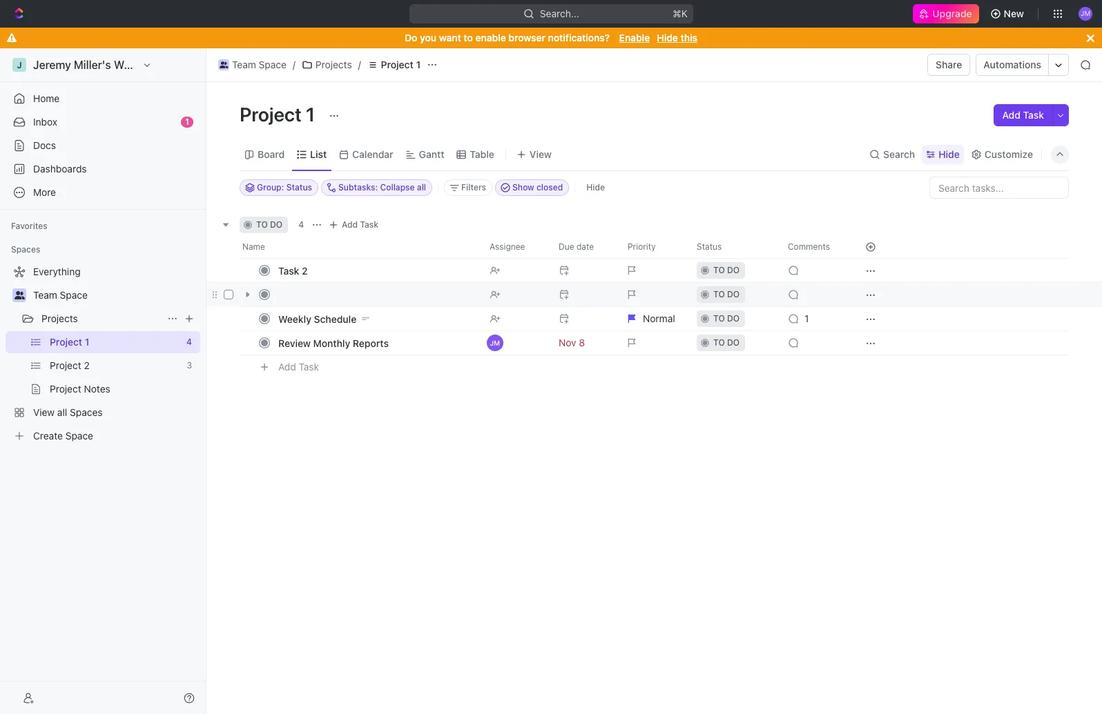 Task type: vqa. For each thing, say whether or not it's contained in the screenshot.
Jeremy Miller's Workspace
yes



Task type: locate. For each thing, give the bounding box(es) containing it.
2 horizontal spatial add task button
[[994, 104, 1053, 126]]

add task button up name "dropdown button"
[[325, 217, 384, 233]]

⌘k
[[672, 8, 688, 19]]

0 vertical spatial team
[[232, 59, 256, 70]]

4 down group: status
[[298, 220, 304, 230]]

project 1 inside sidebar navigation
[[50, 336, 89, 348]]

filters button
[[444, 180, 493, 196]]

view for view all spaces
[[33, 407, 55, 419]]

view up create at the bottom of page
[[33, 407, 55, 419]]

dashboards link
[[6, 158, 200, 180]]

project 1 up board
[[240, 103, 319, 126]]

task up name "dropdown button"
[[360, 220, 378, 230]]

2 right ‎task
[[302, 265, 308, 277]]

0 horizontal spatial status
[[286, 182, 312, 193]]

1 horizontal spatial view
[[530, 148, 552, 160]]

1 vertical spatial add task button
[[325, 217, 384, 233]]

add task up "customize"
[[1003, 109, 1044, 121]]

all inside "link"
[[57, 407, 67, 419]]

add task button down review at the left of the page
[[272, 359, 325, 376]]

1 horizontal spatial project 1
[[240, 103, 319, 126]]

user group image inside team space link
[[219, 61, 228, 68]]

team space
[[232, 59, 287, 70], [33, 289, 88, 301]]

hide left this
[[657, 32, 678, 44]]

comments
[[788, 242, 830, 252]]

0 horizontal spatial jm button
[[481, 331, 550, 356]]

all right the collapse
[[417, 182, 426, 193]]

add task up name "dropdown button"
[[342, 220, 378, 230]]

project 1 down do
[[381, 59, 421, 70]]

hide right the closed
[[587, 182, 605, 193]]

0 vertical spatial view
[[530, 148, 552, 160]]

docs
[[33, 140, 56, 151]]

list
[[310, 148, 327, 160]]

name button
[[240, 236, 481, 258]]

task
[[1023, 109, 1044, 121], [360, 220, 378, 230], [299, 361, 319, 373]]

0 vertical spatial team space link
[[215, 57, 290, 73]]

1 vertical spatial task
[[360, 220, 378, 230]]

0 vertical spatial projects
[[316, 59, 352, 70]]

2 horizontal spatial project 1
[[381, 59, 421, 70]]

gantt link
[[416, 145, 444, 164]]

1 horizontal spatial jm button
[[1075, 3, 1097, 25]]

space inside create space link
[[65, 430, 93, 442]]

favorites button
[[6, 218, 53, 235]]

1 to do button from the top
[[689, 258, 780, 283]]

0 vertical spatial team space
[[232, 59, 287, 70]]

1 horizontal spatial task
[[360, 220, 378, 230]]

project notes
[[50, 383, 110, 395]]

miller's
[[74, 59, 111, 71]]

4
[[298, 220, 304, 230], [187, 337, 192, 347]]

tree containing everything
[[6, 261, 200, 448]]

0 horizontal spatial projects link
[[41, 308, 162, 330]]

view inside button
[[530, 148, 552, 160]]

task up "customize"
[[1023, 109, 1044, 121]]

team space inside tree
[[33, 289, 88, 301]]

1 vertical spatial view
[[33, 407, 55, 419]]

weekly schedule link
[[275, 309, 479, 329]]

team
[[232, 59, 256, 70], [33, 289, 57, 301]]

spaces down project notes
[[70, 407, 103, 419]]

search...
[[540, 8, 579, 19]]

1 horizontal spatial status
[[697, 242, 722, 252]]

1 horizontal spatial add task
[[342, 220, 378, 230]]

1 horizontal spatial team
[[232, 59, 256, 70]]

0 vertical spatial add task
[[1003, 109, 1044, 121]]

hide right search
[[939, 148, 960, 160]]

assignee
[[490, 242, 525, 252]]

4 inside sidebar navigation
[[187, 337, 192, 347]]

view up show closed
[[530, 148, 552, 160]]

1 inside dropdown button
[[805, 313, 809, 325]]

add task button
[[994, 104, 1053, 126], [325, 217, 384, 233], [272, 359, 325, 376]]

view inside "link"
[[33, 407, 55, 419]]

1 horizontal spatial projects
[[316, 59, 352, 70]]

project 1 link
[[364, 57, 424, 73], [50, 332, 181, 354]]

create space
[[33, 430, 93, 442]]

2 / from the left
[[358, 59, 361, 70]]

0 horizontal spatial project 1 link
[[50, 332, 181, 354]]

2 vertical spatial project 1
[[50, 336, 89, 348]]

0 vertical spatial all
[[417, 182, 426, 193]]

to do
[[256, 220, 283, 230], [713, 265, 740, 276], [713, 289, 740, 300], [713, 314, 740, 324], [713, 338, 740, 348]]

1 horizontal spatial /
[[358, 59, 361, 70]]

0 vertical spatial task
[[1023, 109, 1044, 121]]

upgrade
[[933, 8, 972, 19]]

add task down review at the left of the page
[[278, 361, 319, 373]]

4 to do button from the top
[[689, 331, 780, 356]]

1
[[416, 59, 421, 70], [306, 103, 315, 126], [185, 117, 189, 127], [805, 313, 809, 325], [85, 336, 89, 348]]

to do for review monthly reports link
[[713, 338, 740, 348]]

task down review at the left of the page
[[299, 361, 319, 373]]

1 vertical spatial project 1
[[240, 103, 319, 126]]

/
[[293, 59, 296, 70], [358, 59, 361, 70]]

jm button
[[1075, 3, 1097, 25], [481, 331, 550, 356]]

1 horizontal spatial user group image
[[219, 61, 228, 68]]

calendar
[[352, 148, 393, 160]]

new
[[1004, 8, 1024, 19]]

1 horizontal spatial 4
[[298, 220, 304, 230]]

normal button
[[620, 307, 689, 332]]

weekly schedule
[[278, 313, 357, 325]]

0 vertical spatial user group image
[[219, 61, 228, 68]]

0 horizontal spatial 2
[[84, 360, 90, 372]]

hide
[[657, 32, 678, 44], [939, 148, 960, 160], [587, 182, 605, 193]]

0 horizontal spatial team
[[33, 289, 57, 301]]

0 horizontal spatial jm
[[490, 339, 500, 347]]

0 horizontal spatial hide
[[587, 182, 605, 193]]

1 horizontal spatial 2
[[302, 265, 308, 277]]

board link
[[255, 145, 285, 164]]

0 horizontal spatial team space
[[33, 289, 88, 301]]

1 vertical spatial projects
[[41, 313, 78, 325]]

3 to do button from the top
[[689, 307, 780, 332]]

do for review monthly reports link
[[727, 338, 740, 348]]

1 vertical spatial add task
[[342, 220, 378, 230]]

1 vertical spatial spaces
[[70, 407, 103, 419]]

4 up 3
[[187, 337, 192, 347]]

1 vertical spatial space
[[60, 289, 88, 301]]

1 vertical spatial add
[[342, 220, 358, 230]]

0 horizontal spatial add
[[278, 361, 296, 373]]

2 to do button from the top
[[689, 282, 780, 307]]

0 horizontal spatial all
[[57, 407, 67, 419]]

enable
[[619, 32, 650, 44]]

all up create space
[[57, 407, 67, 419]]

inbox
[[33, 116, 57, 128]]

2 horizontal spatial hide
[[939, 148, 960, 160]]

0 horizontal spatial projects
[[41, 313, 78, 325]]

jeremy
[[33, 59, 71, 71]]

add up "customize"
[[1003, 109, 1021, 121]]

1 vertical spatial 4
[[187, 337, 192, 347]]

1 horizontal spatial project 1 link
[[364, 57, 424, 73]]

do you want to enable browser notifications? enable hide this
[[405, 32, 698, 44]]

all
[[417, 182, 426, 193], [57, 407, 67, 419]]

projects inside sidebar navigation
[[41, 313, 78, 325]]

view all spaces
[[33, 407, 103, 419]]

tree
[[6, 261, 200, 448]]

due date button
[[550, 236, 620, 258]]

project 1 link inside sidebar navigation
[[50, 332, 181, 354]]

0 horizontal spatial team space link
[[33, 285, 198, 307]]

gantt
[[419, 148, 444, 160]]

weekly
[[278, 313, 311, 325]]

project 1 link down do
[[364, 57, 424, 73]]

2 inside sidebar navigation
[[84, 360, 90, 372]]

project 2
[[50, 360, 90, 372]]

project
[[381, 59, 414, 70], [240, 103, 302, 126], [50, 336, 82, 348], [50, 360, 81, 372], [50, 383, 81, 395]]

1 vertical spatial hide
[[939, 148, 960, 160]]

0 horizontal spatial user group image
[[14, 291, 25, 300]]

project 1 link up project 2 link
[[50, 332, 181, 354]]

1 horizontal spatial team space
[[232, 59, 287, 70]]

1 vertical spatial user group image
[[14, 291, 25, 300]]

home link
[[6, 88, 200, 110]]

0 horizontal spatial project 1
[[50, 336, 89, 348]]

2 vertical spatial space
[[65, 430, 93, 442]]

1 vertical spatial jm
[[490, 339, 500, 347]]

status
[[286, 182, 312, 193], [697, 242, 722, 252]]

projects
[[316, 59, 352, 70], [41, 313, 78, 325]]

2 vertical spatial add task
[[278, 361, 319, 373]]

1 horizontal spatial hide
[[657, 32, 678, 44]]

1 horizontal spatial spaces
[[70, 407, 103, 419]]

view all spaces link
[[6, 402, 198, 424]]

0 vertical spatial jm
[[1081, 9, 1091, 17]]

0 horizontal spatial task
[[299, 361, 319, 373]]

0 vertical spatial hide
[[657, 32, 678, 44]]

share button
[[928, 54, 971, 76]]

table link
[[467, 145, 494, 164]]

1 vertical spatial team space link
[[33, 285, 198, 307]]

monthly
[[313, 337, 350, 349]]

None text field
[[271, 285, 479, 305]]

2 for ‎task 2
[[302, 265, 308, 277]]

0 vertical spatial add task button
[[994, 104, 1053, 126]]

project 1 up project 2
[[50, 336, 89, 348]]

1 vertical spatial team
[[33, 289, 57, 301]]

jeremy miller's workspace
[[33, 59, 171, 71]]

due
[[559, 242, 574, 252]]

spaces
[[11, 245, 40, 255], [70, 407, 103, 419]]

user group image
[[219, 61, 228, 68], [14, 291, 25, 300]]

1 vertical spatial all
[[57, 407, 67, 419]]

0 vertical spatial jm button
[[1075, 3, 1097, 25]]

0 horizontal spatial 4
[[187, 337, 192, 347]]

0 vertical spatial spaces
[[11, 245, 40, 255]]

1 vertical spatial status
[[697, 242, 722, 252]]

2 up project notes
[[84, 360, 90, 372]]

0 horizontal spatial add task button
[[272, 359, 325, 376]]

0 vertical spatial projects link
[[298, 57, 355, 73]]

1 vertical spatial 2
[[84, 360, 90, 372]]

add down review at the left of the page
[[278, 361, 296, 373]]

spaces down favorites button
[[11, 245, 40, 255]]

to
[[464, 32, 473, 44], [256, 220, 268, 230], [713, 265, 725, 276], [713, 289, 725, 300], [713, 314, 725, 324], [713, 338, 725, 348]]

browser
[[509, 32, 546, 44]]

add up name "dropdown button"
[[342, 220, 358, 230]]

1 vertical spatial jm button
[[481, 331, 550, 356]]

1 horizontal spatial jm
[[1081, 9, 1091, 17]]

2 horizontal spatial add
[[1003, 109, 1021, 121]]

1 horizontal spatial add
[[342, 220, 358, 230]]

space
[[259, 59, 287, 70], [60, 289, 88, 301], [65, 430, 93, 442]]

1 vertical spatial team space
[[33, 289, 88, 301]]

show closed button
[[495, 180, 569, 196]]

dashboards
[[33, 163, 87, 175]]

do
[[405, 32, 417, 44]]

2 vertical spatial hide
[[587, 182, 605, 193]]

customize button
[[967, 145, 1037, 164]]

1 horizontal spatial team space link
[[215, 57, 290, 73]]

status right priority dropdown button
[[697, 242, 722, 252]]

2 horizontal spatial task
[[1023, 109, 1044, 121]]

project up board
[[240, 103, 302, 126]]

everything link
[[6, 261, 198, 283]]

0 vertical spatial 2
[[302, 265, 308, 277]]

status right 'group:'
[[286, 182, 312, 193]]

workspace
[[114, 59, 171, 71]]

0 horizontal spatial add task
[[278, 361, 319, 373]]

reports
[[353, 337, 389, 349]]

add
[[1003, 109, 1021, 121], [342, 220, 358, 230], [278, 361, 296, 373]]

0 horizontal spatial /
[[293, 59, 296, 70]]

add task button up "customize"
[[994, 104, 1053, 126]]

1 vertical spatial project 1 link
[[50, 332, 181, 354]]

project 2 link
[[50, 355, 181, 377]]



Task type: describe. For each thing, give the bounding box(es) containing it.
search button
[[865, 145, 919, 164]]

‎task
[[278, 265, 299, 277]]

project notes link
[[50, 378, 198, 401]]

table
[[470, 148, 494, 160]]

1 / from the left
[[293, 59, 296, 70]]

to do button for review monthly reports link
[[689, 331, 780, 356]]

project down do
[[381, 59, 414, 70]]

filters
[[461, 182, 486, 193]]

‎task 2 link
[[275, 261, 479, 281]]

hide inside button
[[587, 182, 605, 193]]

more
[[33, 186, 56, 198]]

review monthly reports link
[[275, 333, 479, 353]]

view button
[[512, 138, 557, 171]]

assignee button
[[481, 236, 550, 258]]

due date
[[559, 242, 594, 252]]

calendar link
[[350, 145, 393, 164]]

name
[[242, 242, 265, 252]]

do for ‎task 2 link
[[727, 265, 740, 276]]

search
[[883, 148, 915, 160]]

everything
[[33, 266, 81, 278]]

more button
[[6, 182, 200, 204]]

show closed
[[513, 182, 563, 193]]

normal
[[643, 313, 675, 325]]

status inside dropdown button
[[697, 242, 722, 252]]

list link
[[307, 145, 327, 164]]

1 horizontal spatial add task button
[[325, 217, 384, 233]]

customize
[[985, 148, 1033, 160]]

new button
[[985, 3, 1033, 25]]

home
[[33, 93, 60, 104]]

share
[[936, 59, 962, 70]]

project up project 2
[[50, 336, 82, 348]]

0 vertical spatial 4
[[298, 220, 304, 230]]

date
[[577, 242, 594, 252]]

you
[[420, 32, 437, 44]]

upgrade link
[[913, 4, 979, 23]]

collapse
[[380, 182, 415, 193]]

1 horizontal spatial projects link
[[298, 57, 355, 73]]

automations button
[[977, 55, 1048, 75]]

2 vertical spatial task
[[299, 361, 319, 373]]

2 for project 2
[[84, 360, 90, 372]]

project up view all spaces
[[50, 383, 81, 395]]

view button
[[512, 145, 557, 164]]

review
[[278, 337, 311, 349]]

1 button
[[780, 307, 849, 332]]

2 vertical spatial add task button
[[272, 359, 325, 376]]

notifications?
[[548, 32, 610, 44]]

this
[[681, 32, 698, 44]]

group: status
[[257, 182, 312, 193]]

docs link
[[6, 135, 200, 157]]

automations
[[984, 59, 1042, 70]]

show
[[513, 182, 534, 193]]

to do button for ‎task 2 link
[[689, 258, 780, 283]]

board
[[258, 148, 285, 160]]

spaces inside "link"
[[70, 407, 103, 419]]

0 vertical spatial add
[[1003, 109, 1021, 121]]

to do button for the weekly schedule link
[[689, 307, 780, 332]]

enable
[[476, 32, 506, 44]]

sidebar navigation
[[0, 48, 209, 715]]

j
[[17, 60, 22, 70]]

status button
[[689, 236, 780, 258]]

subtasks: collapse all
[[338, 182, 426, 193]]

team inside sidebar navigation
[[33, 289, 57, 301]]

user group image inside sidebar navigation
[[14, 291, 25, 300]]

0 horizontal spatial spaces
[[11, 245, 40, 255]]

closed
[[537, 182, 563, 193]]

jm for rightmost jm dropdown button
[[1081, 9, 1091, 17]]

2 horizontal spatial add task
[[1003, 109, 1044, 121]]

1 vertical spatial projects link
[[41, 308, 162, 330]]

hide button
[[581, 180, 611, 196]]

Search tasks... text field
[[930, 178, 1068, 198]]

priority
[[628, 242, 656, 252]]

1 horizontal spatial all
[[417, 182, 426, 193]]

jeremy miller's workspace, , element
[[12, 58, 26, 72]]

view for view
[[530, 148, 552, 160]]

do for the weekly schedule link
[[727, 314, 740, 324]]

0 vertical spatial project 1 link
[[364, 57, 424, 73]]

to do for the weekly schedule link
[[713, 314, 740, 324]]

group:
[[257, 182, 284, 193]]

jm for the leftmost jm dropdown button
[[490, 339, 500, 347]]

‎task 2
[[278, 265, 308, 277]]

want
[[439, 32, 461, 44]]

3
[[187, 361, 192, 371]]

schedule
[[314, 313, 357, 325]]

priority button
[[620, 236, 689, 258]]

project up project notes
[[50, 360, 81, 372]]

comments button
[[780, 236, 849, 258]]

favorites
[[11, 221, 47, 231]]

subtasks:
[[338, 182, 378, 193]]

tree inside sidebar navigation
[[6, 261, 200, 448]]

0 vertical spatial project 1
[[381, 59, 421, 70]]

create space link
[[6, 425, 198, 448]]

to do for ‎task 2 link
[[713, 265, 740, 276]]

0 vertical spatial status
[[286, 182, 312, 193]]

2 vertical spatial add
[[278, 361, 296, 373]]

0 vertical spatial space
[[259, 59, 287, 70]]

create
[[33, 430, 63, 442]]

notes
[[84, 383, 110, 395]]

hide inside dropdown button
[[939, 148, 960, 160]]

review monthly reports
[[278, 337, 389, 349]]

hide button
[[922, 145, 964, 164]]



